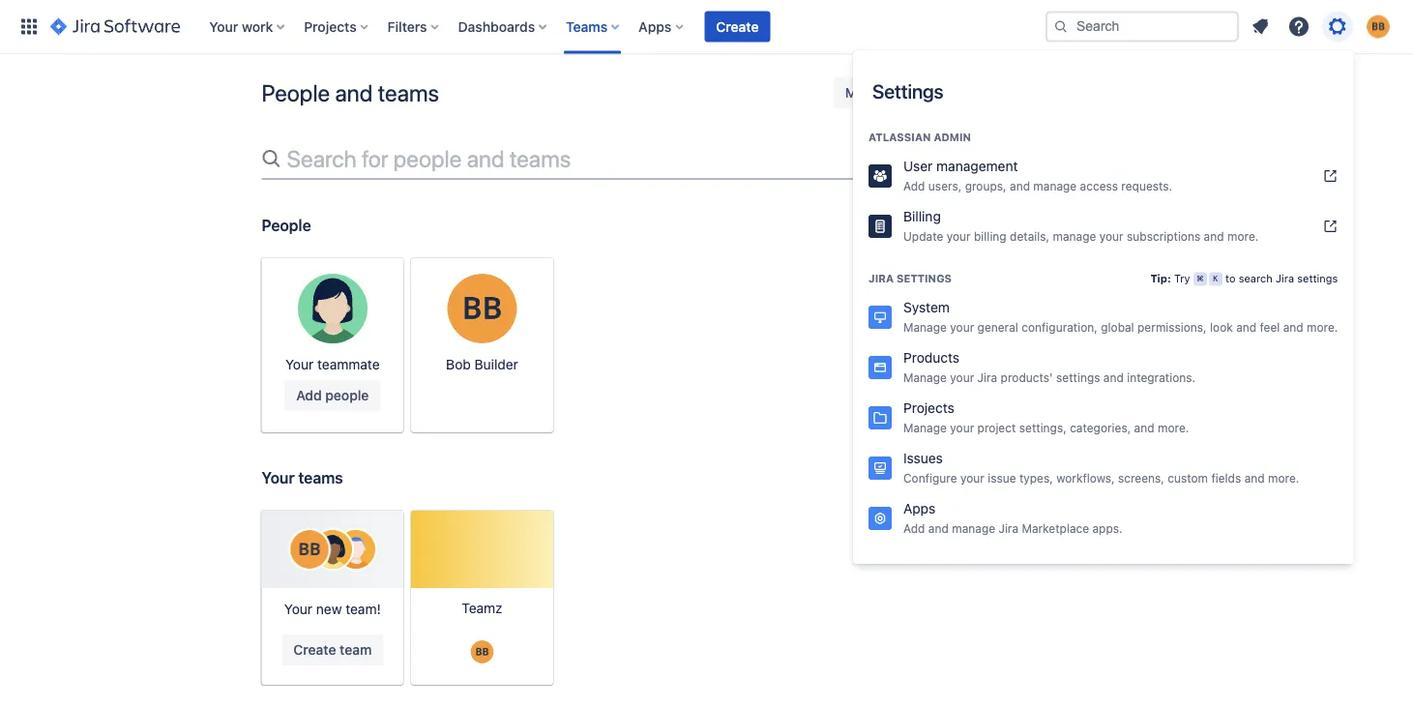 Task type: vqa. For each thing, say whether or not it's contained in the screenshot.
Jira in PRODUCTS MANAGE YOUR JIRA PRODUCTS' SETTINGS AND INTEGRATIONS.
yes



Task type: locate. For each thing, give the bounding box(es) containing it.
create inside primary element
[[716, 18, 759, 34]]

general
[[978, 320, 1019, 334]]

1 horizontal spatial create
[[716, 18, 759, 34]]

more.
[[1228, 229, 1259, 243], [1307, 320, 1338, 334], [1158, 421, 1189, 434], [1268, 471, 1300, 485]]

people up search
[[262, 79, 330, 106]]

1 vertical spatial people
[[325, 387, 369, 403]]

people
[[394, 145, 462, 172], [325, 387, 369, 403]]

your left issue
[[961, 471, 985, 485]]

project
[[978, 421, 1016, 434]]

2 vertical spatial manage
[[952, 521, 996, 535]]

billing update your billing details, manage your subscriptions and more.
[[904, 208, 1259, 243]]

people down search
[[262, 216, 311, 235]]

your down products
[[950, 371, 974, 384]]

your inside 'products manage your jira products' settings and integrations.'
[[950, 371, 974, 384]]

more. down integrations.
[[1158, 421, 1189, 434]]

your left project
[[950, 421, 974, 434]]

search right to at the right
[[1239, 272, 1273, 285]]

1 horizontal spatial search
[[1239, 272, 1273, 285]]

0 vertical spatial projects
[[304, 18, 357, 34]]

issue
[[988, 471, 1016, 485]]

configuration,
[[1022, 320, 1098, 334]]

apps down configure
[[904, 501, 936, 517]]

your inside "popup button"
[[209, 18, 238, 34]]

people for people
[[262, 216, 311, 235]]

add down user
[[904, 179, 925, 193]]

0 vertical spatial search
[[961, 218, 1004, 234]]

jira software image
[[50, 15, 180, 38], [50, 15, 180, 38]]

manage inside 'products manage your jira products' settings and integrations.'
[[904, 371, 947, 384]]

search image
[[1054, 19, 1069, 34]]

2 group from the top
[[853, 252, 1354, 550]]

jira inside 'apps add and manage jira marketplace apps.'
[[999, 521, 1019, 535]]

0 horizontal spatial search
[[961, 218, 1004, 234]]

your inside 'element'
[[284, 601, 313, 617]]

to search jira settings
[[1223, 272, 1338, 285]]

tip:
[[1151, 272, 1171, 285]]

your for projects
[[950, 421, 974, 434]]

your inside the system manage your general configuration, global permissions, look and feel and more.
[[950, 320, 974, 334]]

search down groups,
[[961, 218, 1004, 234]]

1 horizontal spatial apps
[[904, 501, 936, 517]]

Search field
[[1046, 11, 1239, 42]]

create team button
[[282, 635, 383, 666]]

2 vertical spatial add
[[904, 521, 925, 535]]

1 vertical spatial apps
[[904, 501, 936, 517]]

your inside 'people' element
[[285, 357, 314, 372]]

projects for projects manage your project settings, categories, and more.
[[904, 400, 955, 416]]

projects for projects
[[304, 18, 357, 34]]

manage
[[1034, 179, 1077, 193], [1053, 229, 1096, 243], [952, 521, 996, 535]]

management
[[937, 158, 1018, 174]]

settings image
[[1326, 15, 1350, 38]]

settings
[[897, 272, 952, 285], [1298, 272, 1338, 285], [1057, 371, 1100, 384], [931, 565, 986, 577]]

search
[[961, 218, 1004, 234], [1239, 272, 1273, 285]]

your left billing
[[947, 229, 971, 243]]

search inside group
[[1239, 272, 1273, 285]]

1 vertical spatial add
[[296, 387, 322, 403]]

0 horizontal spatial create
[[293, 642, 336, 658]]

apps.
[[1093, 521, 1123, 535]]

builder
[[475, 357, 518, 372]]

projects inside popup button
[[304, 18, 357, 34]]

browse all teams button
[[1012, 463, 1152, 494]]

browse all teams
[[1014, 471, 1122, 487]]

teams button
[[560, 11, 627, 42]]

more. up tip: try command k to search jira settings element
[[1228, 229, 1259, 243]]

with
[[1059, 218, 1086, 234]]

projects manage your project settings, categories, and more.
[[904, 400, 1189, 434]]

team!
[[346, 601, 381, 617]]

projects up people and teams
[[304, 18, 357, 34]]

apps button
[[633, 11, 691, 42]]

more. inside the projects manage your project settings, categories, and more.
[[1158, 421, 1189, 434]]

manage down system
[[904, 320, 947, 334]]

manage left users
[[845, 85, 896, 101]]

teamz link
[[411, 511, 553, 691]]

create button
[[705, 11, 771, 42]]

projects
[[304, 18, 357, 34], [904, 400, 955, 416]]

search inside button
[[961, 218, 1004, 234]]

your
[[209, 18, 238, 34], [285, 357, 314, 372], [262, 469, 295, 487], [284, 601, 313, 617]]

add down your teammate on the bottom left
[[296, 387, 322, 403]]

0 vertical spatial apps
[[639, 18, 672, 34]]

apps inside dropdown button
[[639, 18, 672, 34]]

group
[[853, 110, 1354, 257], [853, 252, 1354, 550]]

0 horizontal spatial apps
[[639, 18, 672, 34]]

users,
[[929, 179, 962, 193]]

work
[[242, 18, 273, 34]]

create inside your teams 'element'
[[293, 642, 336, 658]]

try
[[1175, 272, 1191, 285]]

settings,
[[1019, 421, 1067, 434]]

1 vertical spatial search
[[1239, 272, 1273, 285]]

teams
[[378, 79, 439, 106], [510, 145, 571, 172], [298, 469, 343, 487], [1082, 471, 1122, 487]]

0 horizontal spatial people
[[325, 387, 369, 403]]

your teams element
[[262, 511, 1152, 691]]

manage up issues
[[904, 421, 947, 434]]

billing
[[904, 208, 941, 224]]

more. inside issues configure your issue types, workflows, screens, custom fields and more.
[[1268, 471, 1300, 485]]

0 vertical spatial people
[[262, 79, 330, 106]]

manage for products
[[904, 371, 947, 384]]

settings up the projects manage your project settings, categories, and more.
[[1057, 371, 1100, 384]]

people
[[262, 79, 330, 106], [262, 216, 311, 235]]

1 horizontal spatial people
[[394, 145, 462, 172]]

more. right feel
[[1307, 320, 1338, 334]]

0 vertical spatial manage
[[1034, 179, 1077, 193]]

0 vertical spatial people
[[394, 145, 462, 172]]

manage inside user management add users, groups, and manage access requests.
[[1034, 179, 1077, 193]]

more. right fields
[[1268, 471, 1300, 485]]

search for to
[[1239, 272, 1273, 285]]

1 vertical spatial projects
[[904, 400, 955, 416]]

global
[[1101, 320, 1134, 334]]

jira
[[869, 272, 894, 285], [1276, 272, 1295, 285], [978, 371, 998, 384], [999, 521, 1019, 535]]

products
[[904, 350, 960, 366]]

notifications image
[[1249, 15, 1272, 38]]

atlassian admin
[[869, 131, 971, 144]]

your for issues
[[961, 471, 985, 485]]

bob builder link
[[411, 258, 553, 432]]

settings up system
[[897, 272, 952, 285]]

settings group
[[853, 50, 1354, 697]]

jira settings
[[869, 272, 952, 285]]

teammate
[[317, 357, 380, 372]]

options
[[1008, 218, 1055, 234]]

settings
[[873, 79, 944, 102]]

add up personal settings
[[904, 521, 925, 535]]

banner
[[0, 0, 1413, 54]]

1 horizontal spatial projects
[[904, 400, 955, 416]]

manage inside billing update your billing details, manage your subscriptions and more.
[[1053, 229, 1096, 243]]

your left "general"
[[950, 320, 974, 334]]

1 vertical spatial people
[[262, 216, 311, 235]]

look
[[1210, 320, 1233, 334]]

search for more
[[961, 218, 1004, 234]]

workflows,
[[1057, 471, 1115, 485]]

projects button
[[298, 11, 376, 42]]

1 group from the top
[[853, 110, 1354, 257]]

products'
[[1001, 371, 1053, 384]]

your work
[[209, 18, 273, 34]]

projects inside the projects manage your project settings, categories, and more.
[[904, 400, 955, 416]]

apps right teams popup button
[[639, 18, 672, 34]]

your inside issues configure your issue types, workflows, screens, custom fields and more.
[[961, 471, 985, 485]]

bob builder
[[446, 357, 518, 372]]

user management add users, groups, and manage access requests.
[[904, 158, 1173, 193]]

manage users link
[[834, 77, 946, 108]]

your left atlas icon
[[1100, 229, 1124, 243]]

your for your work
[[209, 18, 238, 34]]

create left team
[[293, 642, 336, 658]]

bob
[[446, 357, 471, 372]]

0 vertical spatial add
[[904, 179, 925, 193]]

integrations.
[[1127, 371, 1196, 384]]

system
[[904, 299, 950, 315]]

1 vertical spatial manage
[[1053, 229, 1096, 243]]

your inside the projects manage your project settings, categories, and more.
[[950, 421, 974, 434]]

add inside 'apps add and manage jira marketplace apps.'
[[904, 521, 925, 535]]

for
[[362, 145, 388, 172]]

people down teammate
[[325, 387, 369, 403]]

0 vertical spatial create
[[716, 18, 759, 34]]

apps for apps add and manage jira marketplace apps.
[[904, 501, 936, 517]]

1 people from the top
[[262, 79, 330, 106]]

people right 'for'
[[394, 145, 462, 172]]

system manage your general configuration, global permissions, look and feel and more.
[[904, 299, 1338, 334]]

manage inside the projects manage your project settings, categories, and more.
[[904, 421, 947, 434]]

1 vertical spatial create
[[293, 642, 336, 658]]

issues
[[904, 450, 943, 466]]

group containing system
[[853, 252, 1354, 550]]

2 people from the top
[[262, 216, 311, 235]]

0 horizontal spatial projects
[[304, 18, 357, 34]]

and inside user management add users, groups, and manage access requests.
[[1010, 179, 1030, 193]]

create right apps dropdown button
[[716, 18, 759, 34]]

to
[[1226, 272, 1236, 285]]

add
[[904, 179, 925, 193], [296, 387, 322, 403], [904, 521, 925, 535]]

manage inside the system manage your general configuration, global permissions, look and feel and more.
[[904, 320, 947, 334]]

apps inside 'apps add and manage jira marketplace apps.'
[[904, 501, 936, 517]]

projects down products
[[904, 400, 955, 416]]

manage down products
[[904, 371, 947, 384]]



Task type: describe. For each thing, give the bounding box(es) containing it.
and inside 'apps add and manage jira marketplace apps.'
[[929, 521, 949, 535]]

help image
[[1288, 15, 1311, 38]]

your for system
[[950, 320, 974, 334]]

more
[[925, 218, 957, 234]]

create for create
[[716, 18, 759, 34]]

your teammate
[[285, 357, 380, 372]]

groups,
[[965, 179, 1007, 193]]

settings right to at the right
[[1298, 272, 1338, 285]]

tip: try command k to search jira settings element
[[1151, 271, 1338, 286]]

people and teams
[[262, 79, 439, 106]]

fields
[[1212, 471, 1241, 485]]

new
[[316, 601, 342, 617]]

your work button
[[203, 11, 292, 42]]

manage users
[[845, 85, 935, 101]]

atlas image
[[1130, 219, 1146, 234]]

categories,
[[1070, 421, 1131, 434]]

add people button
[[285, 380, 381, 411]]

teams
[[566, 18, 608, 34]]

add people
[[296, 387, 369, 403]]

your for your teams
[[262, 469, 295, 487]]

more search options with atlas button
[[923, 211, 1152, 242]]

people for people and teams
[[262, 79, 330, 106]]

permissions,
[[1138, 320, 1207, 334]]

create for create team
[[293, 642, 336, 658]]

subscriptions
[[1127, 229, 1201, 243]]

filters
[[388, 18, 427, 34]]

teamz
[[462, 600, 503, 616]]

team
[[340, 642, 372, 658]]

k
[[1214, 274, 1218, 283]]

update
[[904, 229, 944, 243]]

your teams
[[262, 469, 343, 487]]

your profile and settings image
[[1367, 15, 1390, 38]]

search for people and teams
[[287, 145, 571, 172]]

issues configure your issue types, workflows, screens, custom fields and more.
[[904, 450, 1300, 485]]

create team
[[293, 642, 372, 658]]

users
[[900, 85, 935, 101]]

apps for apps
[[639, 18, 672, 34]]

apps add and manage jira marketplace apps.
[[904, 501, 1123, 535]]

add inside button
[[296, 387, 322, 403]]

and inside issues configure your issue types, workflows, screens, custom fields and more.
[[1245, 471, 1265, 485]]

your new team!
[[284, 601, 381, 617]]

atlas
[[1090, 218, 1122, 234]]

banner containing your work
[[0, 0, 1413, 54]]

and inside 'products manage your jira products' settings and integrations.'
[[1104, 371, 1124, 384]]

appswitcher icon image
[[17, 15, 41, 38]]

personal settings
[[869, 565, 986, 577]]

teamz image
[[411, 511, 553, 588]]

manage for system
[[904, 320, 947, 334]]

details,
[[1010, 229, 1050, 243]]

manage for projects
[[904, 421, 947, 434]]

group containing user management
[[853, 110, 1354, 257]]

billing
[[974, 229, 1007, 243]]

primary element
[[12, 0, 1046, 54]]

your for billing
[[947, 229, 971, 243]]

and inside the projects manage your project settings, categories, and more.
[[1134, 421, 1155, 434]]

all
[[1064, 471, 1079, 487]]

configure
[[904, 471, 957, 485]]

dashboards
[[458, 18, 535, 34]]

more. inside billing update your billing details, manage your subscriptions and more.
[[1228, 229, 1259, 243]]

browse
[[1014, 471, 1061, 487]]

settings inside 'products manage your jira products' settings and integrations.'
[[1057, 371, 1100, 384]]

dashboards button
[[452, 11, 554, 42]]

⌘
[[1197, 273, 1204, 285]]

screens,
[[1118, 471, 1165, 485]]

jira inside 'products manage your jira products' settings and integrations.'
[[978, 371, 998, 384]]

your for your new team!
[[284, 601, 313, 617]]

more search options with atlas
[[925, 218, 1122, 234]]

feel
[[1260, 320, 1280, 334]]

search
[[287, 145, 357, 172]]

people element
[[262, 258, 1152, 432]]

your for products
[[950, 371, 974, 384]]

settings right "personal"
[[931, 565, 986, 577]]

products manage your jira products' settings and integrations.
[[904, 350, 1196, 384]]

user
[[904, 158, 933, 174]]

manage inside 'apps add and manage jira marketplace apps.'
[[952, 521, 996, 535]]

marketplace
[[1022, 521, 1089, 535]]

add inside user management add users, groups, and manage access requests.
[[904, 179, 925, 193]]

custom
[[1168, 471, 1208, 485]]

personal
[[869, 565, 928, 577]]

tip: try
[[1151, 272, 1194, 285]]

arrowrighticon image
[[1130, 471, 1146, 487]]

admin
[[934, 131, 971, 144]]

and inside billing update your billing details, manage your subscriptions and more.
[[1204, 229, 1224, 243]]

people inside add people button
[[325, 387, 369, 403]]

atlassian
[[869, 131, 931, 144]]

your for your teammate
[[285, 357, 314, 372]]

access
[[1080, 179, 1118, 193]]

filters button
[[382, 11, 447, 42]]

bob builder image
[[471, 640, 494, 664]]

more. inside the system manage your general configuration, global permissions, look and feel and more.
[[1307, 320, 1338, 334]]

teams inside button
[[1082, 471, 1122, 487]]

types,
[[1020, 471, 1053, 485]]

requests.
[[1122, 179, 1173, 193]]



